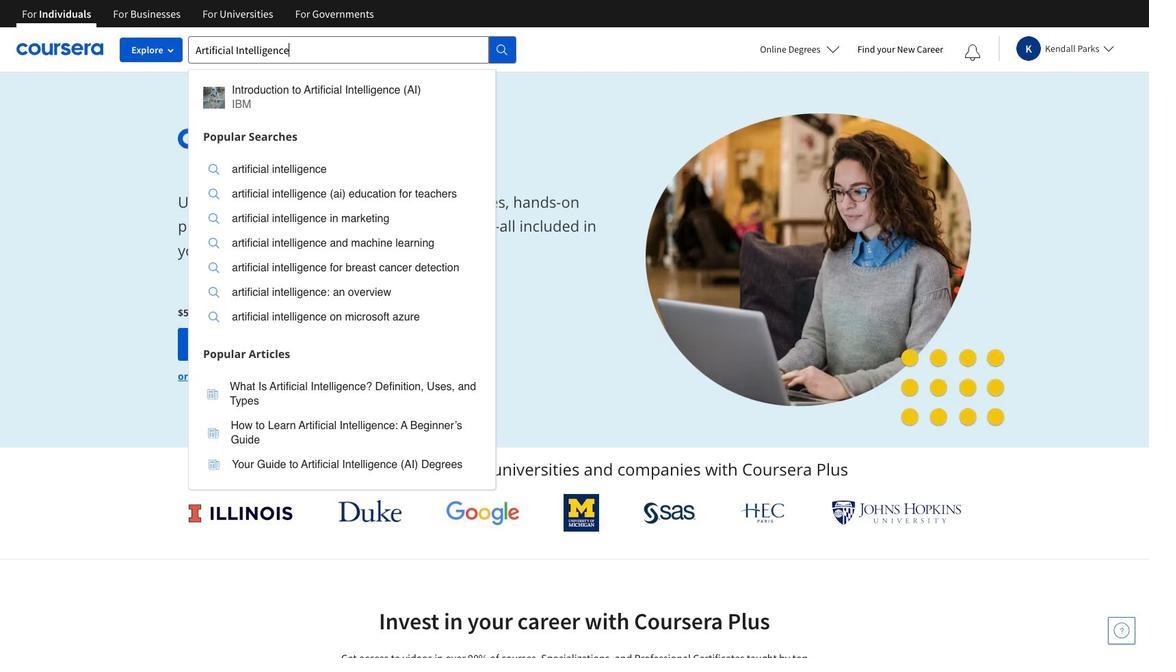 Task type: vqa. For each thing, say whether or not it's contained in the screenshot.
Suggestion Image
yes



Task type: describe. For each thing, give the bounding box(es) containing it.
hec paris image
[[740, 499, 788, 527]]

sas image
[[644, 502, 696, 524]]

1 list box from the top
[[189, 149, 495, 342]]

autocomplete results list box
[[188, 69, 496, 490]]

banner navigation
[[11, 0, 385, 27]]

university of illinois at urbana-champaign image
[[187, 502, 294, 524]]

duke university image
[[338, 501, 402, 523]]

coursera plus image
[[178, 128, 386, 149]]



Task type: locate. For each thing, give the bounding box(es) containing it.
What do you want to learn? text field
[[188, 36, 489, 63]]

2 list box from the top
[[189, 366, 495, 489]]

list box
[[189, 149, 495, 342], [189, 366, 495, 489]]

johns hopkins university image
[[832, 501, 962, 526]]

suggestion image image
[[203, 87, 225, 108], [209, 164, 220, 175], [209, 189, 220, 200], [209, 213, 220, 224], [209, 238, 220, 249], [209, 263, 220, 274], [209, 287, 220, 298], [209, 312, 220, 323], [208, 389, 219, 400], [208, 428, 219, 439], [209, 460, 220, 471]]

university of michigan image
[[564, 495, 599, 532]]

google image
[[446, 501, 520, 526]]

1 vertical spatial list box
[[189, 366, 495, 489]]

None search field
[[188, 36, 516, 490]]

0 vertical spatial list box
[[189, 149, 495, 342]]

help center image
[[1114, 623, 1130, 640]]

coursera image
[[16, 38, 103, 60]]



